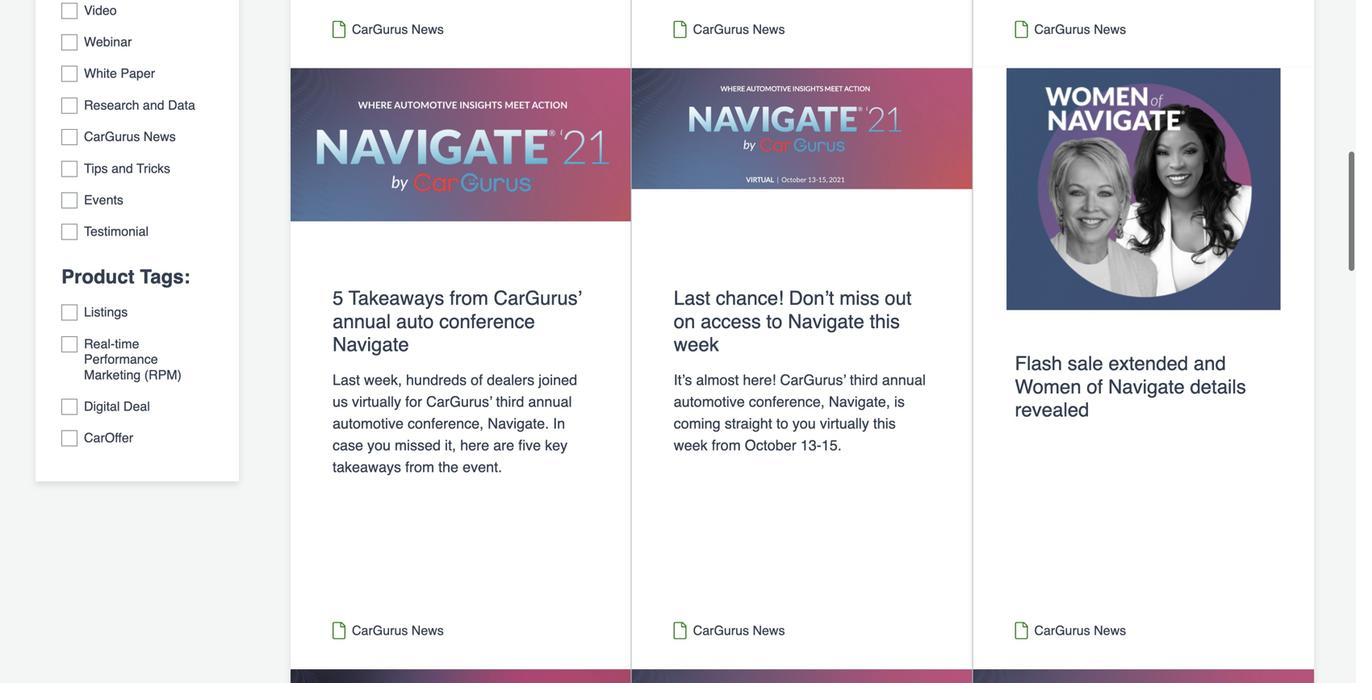 Task type: locate. For each thing, give the bounding box(es) containing it.
october
[[745, 437, 797, 454]]

conference
[[439, 311, 535, 333]]

last up on
[[674, 287, 710, 310]]

annual inside it's almost here! cargurus' third annual automotive conference, navigate, is coming straight to you virtually this week from october 13-15.
[[882, 372, 926, 389]]

conference, navigate,
[[749, 394, 890, 410]]

and
[[143, 98, 164, 113], [111, 161, 133, 176], [1194, 353, 1226, 375]]

0 horizontal spatial cargurus'
[[426, 394, 492, 410]]

automotive down virtually
[[333, 416, 404, 432]]

cargurus
[[352, 22, 408, 37], [693, 22, 749, 37], [1034, 22, 1090, 37], [84, 129, 140, 144], [352, 624, 408, 638], [693, 624, 749, 638], [1034, 624, 1090, 638]]

annual inside 5 takeaways from cargurus' annual auto conference navigate
[[333, 311, 391, 333]]

2 horizontal spatial annual
[[882, 372, 926, 389]]

1 horizontal spatial automotive
[[674, 394, 745, 410]]

takeaways
[[333, 459, 401, 476]]

cargurus' inside 5 takeaways from cargurus' annual auto conference navigate
[[494, 287, 582, 310]]

1 horizontal spatial and
[[143, 98, 164, 113]]

cargurus news
[[352, 22, 444, 37], [693, 22, 785, 37], [1034, 22, 1126, 37], [84, 129, 176, 144], [352, 624, 444, 638], [693, 624, 785, 638], [1034, 624, 1126, 638]]

2 horizontal spatial cargurus'
[[780, 372, 846, 389]]

from inside 5 takeaways from cargurus' annual auto conference navigate
[[450, 287, 488, 310]]

1 horizontal spatial third
[[850, 372, 878, 389]]

1 horizontal spatial last
[[674, 287, 710, 310]]

cargurus' up conference,
[[426, 394, 492, 410]]

0 horizontal spatial of
[[471, 372, 483, 389]]

from down missed
[[405, 459, 434, 476]]

real-
[[84, 337, 115, 351]]

third inside it's almost here! cargurus' third annual automotive conference, navigate, is coming straight to you virtually this week from october 13-15.
[[850, 372, 878, 389]]

2 horizontal spatial cargurus news link
[[973, 0, 1314, 68]]

to up october
[[776, 416, 788, 432]]

revealed
[[1015, 399, 1089, 422]]

last for us
[[333, 372, 360, 389]]

in
[[553, 416, 565, 432]]

1 vertical spatial last
[[333, 372, 360, 389]]

you inside last week, hundreds of dealers joined us virtually for cargurus' third annual automotive conference, navigate. in case you missed it, here are five key takeaways from the event.
[[367, 437, 391, 454]]

on
[[674, 311, 695, 333]]

1 vertical spatial annual
[[882, 372, 926, 389]]

testimonial
[[84, 224, 149, 239]]

white
[[84, 66, 117, 81]]

annual down 5
[[333, 311, 391, 333]]

tips
[[84, 161, 108, 176]]

access
[[701, 311, 761, 333]]

0 horizontal spatial third
[[496, 394, 524, 410]]

last
[[674, 287, 710, 310], [333, 372, 360, 389]]

you up takeaways
[[367, 437, 391, 454]]

1 horizontal spatial cargurus news link
[[632, 0, 972, 68]]

automotive down almost
[[674, 394, 745, 410]]

listings
[[84, 305, 128, 320]]

1 horizontal spatial annual
[[528, 394, 572, 410]]

annual down joined
[[528, 394, 572, 410]]

and left the data
[[143, 98, 164, 113]]

1 horizontal spatial navigate
[[788, 311, 864, 333]]

to inside it's almost here! cargurus' third annual automotive conference, navigate, is coming straight to you virtually this week from october 13-15.
[[776, 416, 788, 432]]

0 horizontal spatial navigate
[[333, 334, 409, 356]]

automotive
[[674, 394, 745, 410], [333, 416, 404, 432]]

last for access
[[674, 287, 710, 310]]

2 horizontal spatial navigate
[[1108, 376, 1185, 398]]

navigate up "week,"
[[333, 334, 409, 356]]

you
[[792, 416, 816, 432], [367, 437, 391, 454]]

cargurus'
[[494, 287, 582, 310], [780, 372, 846, 389], [426, 394, 492, 410]]

0 vertical spatial third
[[850, 372, 878, 389]]

0 horizontal spatial annual
[[333, 311, 391, 333]]

0 horizontal spatial you
[[367, 437, 391, 454]]

real-time performance marketing (rpm)
[[84, 337, 182, 382]]

navigate inside flash sale extended and women of navigate details revealed
[[1108, 376, 1185, 398]]

research and data
[[84, 98, 195, 113]]

caroffer
[[84, 431, 133, 446]]

flash sale extended and women of navigate details revealed
[[1015, 353, 1246, 422]]

it's almost here! cargurus' third annual automotive conference, navigate, is coming straight to you virtually this week from october 13-15.
[[674, 372, 926, 454]]

1 vertical spatial to
[[776, 416, 788, 432]]

1 vertical spatial cargurus'
[[780, 372, 846, 389]]

0 vertical spatial annual
[[333, 311, 391, 333]]

navigate inside 5 takeaways from cargurus' annual auto conference navigate
[[333, 334, 409, 356]]

0 horizontal spatial from
[[405, 459, 434, 476]]

0 horizontal spatial automotive
[[333, 416, 404, 432]]

third down dealers
[[496, 394, 524, 410]]

and right tips
[[111, 161, 133, 176]]

cargurus' up conference, navigate,
[[780, 372, 846, 389]]

image to illustrate article content image
[[291, 68, 631, 245], [632, 68, 972, 245], [973, 68, 1314, 310], [291, 670, 631, 684], [632, 670, 972, 684], [973, 670, 1314, 684]]

paper
[[121, 66, 155, 81]]

marketing
[[84, 368, 141, 382]]

news
[[412, 22, 444, 37], [753, 22, 785, 37], [1094, 22, 1126, 37], [144, 129, 176, 144], [412, 624, 444, 638], [753, 624, 785, 638], [1094, 624, 1126, 638]]

navigate down extended
[[1108, 376, 1185, 398]]

2 vertical spatial and
[[1194, 353, 1226, 375]]

flash
[[1015, 353, 1062, 375]]

navigate.
[[488, 416, 549, 432]]

are
[[493, 437, 514, 454]]

week
[[674, 334, 719, 356]]

third up virtually this
[[850, 372, 878, 389]]

1 vertical spatial third
[[496, 394, 524, 410]]

and up the details
[[1194, 353, 1226, 375]]

white paper
[[84, 66, 155, 81]]

third
[[850, 372, 878, 389], [496, 394, 524, 410]]

annual up is
[[882, 372, 926, 389]]

here!
[[743, 372, 776, 389]]

0 vertical spatial automotive
[[674, 394, 745, 410]]

of
[[471, 372, 483, 389], [1087, 376, 1103, 398]]

1 horizontal spatial you
[[792, 416, 816, 432]]

cargurus' for from
[[494, 287, 582, 310]]

to down the chance!
[[766, 311, 783, 333]]

1 horizontal spatial of
[[1087, 376, 1103, 398]]

and inside flash sale extended and women of navigate details revealed
[[1194, 353, 1226, 375]]

1 vertical spatial from
[[405, 459, 434, 476]]

0 vertical spatial cargurus'
[[494, 287, 582, 310]]

cargurus' inside last week, hundreds of dealers joined us virtually for cargurus' third annual automotive conference, navigate. in case you missed it, here are five key takeaways from the event.
[[426, 394, 492, 410]]

of inside last week, hundreds of dealers joined us virtually for cargurus' third annual automotive conference, navigate. in case you missed it, here are five key takeaways from the event.
[[471, 372, 483, 389]]

you up 13-
[[792, 416, 816, 432]]

1 cargurus news link from the left
[[291, 0, 631, 68]]

of down sale
[[1087, 376, 1103, 398]]

0 vertical spatial last
[[674, 287, 710, 310]]

0 vertical spatial you
[[792, 416, 816, 432]]

0 horizontal spatial and
[[111, 161, 133, 176]]

0 vertical spatial to
[[766, 311, 783, 333]]

chance!
[[716, 287, 784, 310]]

last inside last chance! don't miss out on access to navigate this week
[[674, 287, 710, 310]]

product
[[61, 266, 135, 288]]

digital deal
[[84, 399, 150, 414]]

2 vertical spatial annual
[[528, 394, 572, 410]]

0 vertical spatial and
[[143, 98, 164, 113]]

1 horizontal spatial from
[[450, 287, 488, 310]]

auto
[[396, 311, 434, 333]]

1 vertical spatial automotive
[[333, 416, 404, 432]]

1 horizontal spatial cargurus'
[[494, 287, 582, 310]]

webinar
[[84, 34, 132, 49]]

from
[[450, 287, 488, 310], [405, 459, 434, 476]]

data
[[168, 98, 195, 113]]

video
[[84, 3, 117, 18]]

0 vertical spatial from
[[450, 287, 488, 310]]

2 vertical spatial navigate
[[1108, 376, 1185, 398]]

0 horizontal spatial cargurus news link
[[291, 0, 631, 68]]

out
[[885, 287, 912, 310]]

cargurus' up conference
[[494, 287, 582, 310]]

1 vertical spatial you
[[367, 437, 391, 454]]

navigate down don't
[[788, 311, 864, 333]]

here
[[460, 437, 489, 454]]

15.
[[822, 437, 842, 454]]

navigate
[[788, 311, 864, 333], [333, 334, 409, 356], [1108, 376, 1185, 398]]

1 vertical spatial and
[[111, 161, 133, 176]]

last week, hundreds of dealers joined us virtually for cargurus' third annual automotive conference, navigate. in case you missed it, here are five key takeaways from the event.
[[333, 372, 577, 476]]

takeaways
[[349, 287, 444, 310]]

of left dealers
[[471, 372, 483, 389]]

2 horizontal spatial and
[[1194, 353, 1226, 375]]

0 vertical spatial navigate
[[788, 311, 864, 333]]

from up conference
[[450, 287, 488, 310]]

tags:
[[140, 266, 190, 288]]

extended
[[1109, 353, 1188, 375]]

virtually this
[[820, 416, 896, 432]]

5 takeaways from cargurus' annual auto conference navigate
[[333, 287, 582, 356]]

case
[[333, 437, 363, 454]]

cargurus' inside it's almost here! cargurus' third annual automotive conference, navigate, is coming straight to you virtually this week from october 13-15.
[[780, 372, 846, 389]]

performance
[[84, 352, 158, 367]]

last inside last week, hundreds of dealers joined us virtually for cargurus' third annual automotive conference, navigate. in case you missed it, here are five key takeaways from the event.
[[333, 372, 360, 389]]

automotive inside last week, hundreds of dealers joined us virtually for cargurus' third annual automotive conference, navigate. in case you missed it, here are five key takeaways from the event.
[[333, 416, 404, 432]]

it,
[[445, 437, 456, 454]]

week from
[[674, 437, 741, 454]]

1 vertical spatial navigate
[[333, 334, 409, 356]]

to
[[766, 311, 783, 333], [776, 416, 788, 432]]

2 vertical spatial cargurus'
[[426, 394, 492, 410]]

0 horizontal spatial last
[[333, 372, 360, 389]]

cargurus news link
[[291, 0, 631, 68], [632, 0, 972, 68], [973, 0, 1314, 68]]

sale
[[1068, 353, 1103, 375]]

last up us
[[333, 372, 360, 389]]

us
[[333, 394, 348, 410]]

annual
[[333, 311, 391, 333], [882, 372, 926, 389], [528, 394, 572, 410]]

you inside it's almost here! cargurus' third annual automotive conference, navigate, is coming straight to you virtually this week from october 13-15.
[[792, 416, 816, 432]]



Task type: vqa. For each thing, say whether or not it's contained in the screenshot.
CarGurus' within It's almost here! CarGurus' third annual automotive conference, Navigate, is coming straight to you virtually this week from October 13-15.
yes



Task type: describe. For each thing, give the bounding box(es) containing it.
cargurus' for here!
[[780, 372, 846, 389]]

2 cargurus news link from the left
[[632, 0, 972, 68]]

to inside last chance! don't miss out on access to navigate this week
[[766, 311, 783, 333]]

dealers
[[487, 372, 535, 389]]

and for tricks
[[111, 161, 133, 176]]

the
[[438, 459, 459, 476]]

13-
[[801, 437, 822, 454]]

week,
[[364, 372, 402, 389]]

virtually
[[352, 394, 401, 410]]

for
[[405, 394, 422, 410]]

straight
[[725, 416, 772, 432]]

conference,
[[408, 416, 484, 432]]

of inside flash sale extended and women of navigate details revealed
[[1087, 376, 1103, 398]]

almost
[[696, 372, 739, 389]]

digital
[[84, 399, 120, 414]]

joined
[[539, 372, 577, 389]]

third inside last week, hundreds of dealers joined us virtually for cargurus' third annual automotive conference, navigate. in case you missed it, here are five key takeaways from the event.
[[496, 394, 524, 410]]

annual inside last week, hundreds of dealers joined us virtually for cargurus' third annual automotive conference, navigate. in case you missed it, here are five key takeaways from the event.
[[528, 394, 572, 410]]

coming
[[674, 416, 721, 432]]

research
[[84, 98, 139, 113]]

last chance! don't miss out on access to navigate this week
[[674, 287, 912, 356]]

women
[[1015, 376, 1081, 398]]

from inside last week, hundreds of dealers joined us virtually for cargurus' third annual automotive conference, navigate. in case you missed it, here are five key takeaways from the event.
[[405, 459, 434, 476]]

navigate inside last chance! don't miss out on access to navigate this week
[[788, 311, 864, 333]]

product tags:
[[61, 266, 190, 288]]

5
[[333, 287, 343, 310]]

is
[[894, 394, 905, 410]]

details
[[1190, 376, 1246, 398]]

key
[[545, 437, 568, 454]]

(rpm)
[[144, 368, 182, 382]]

automotive inside it's almost here! cargurus' third annual automotive conference, navigate, is coming straight to you virtually this week from october 13-15.
[[674, 394, 745, 410]]

event.
[[463, 459, 502, 476]]

hundreds
[[406, 372, 467, 389]]

tricks
[[136, 161, 170, 176]]

deal
[[123, 399, 150, 414]]

miss
[[840, 287, 879, 310]]

it's
[[674, 372, 692, 389]]

don't
[[789, 287, 834, 310]]

events
[[84, 193, 123, 207]]

this
[[870, 311, 900, 333]]

3 cargurus news link from the left
[[973, 0, 1314, 68]]

five
[[518, 437, 541, 454]]

time
[[115, 337, 139, 351]]

and for data
[[143, 98, 164, 113]]

tips and tricks
[[84, 161, 170, 176]]

missed
[[395, 437, 441, 454]]



